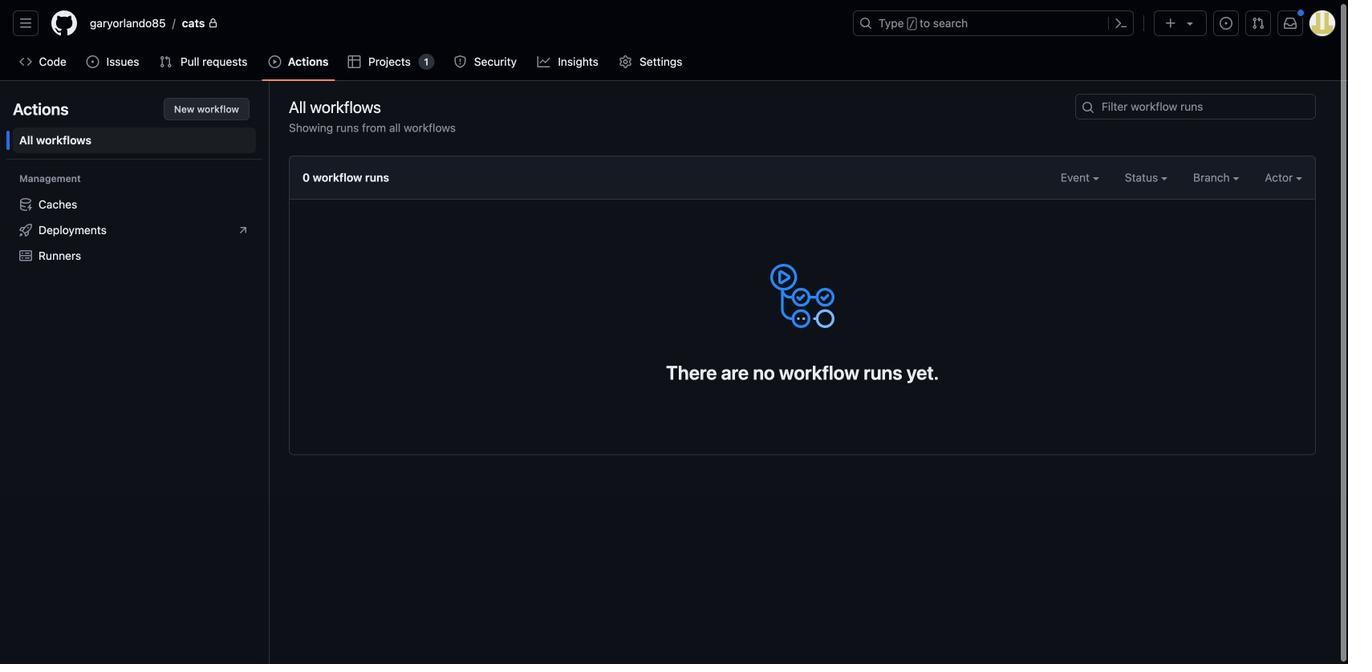 Task type: locate. For each thing, give the bounding box(es) containing it.
list
[[83, 10, 844, 36], [13, 192, 256, 269]]

table image
[[348, 55, 361, 68]]

issue opened image right code icon
[[86, 55, 99, 68]]

0 horizontal spatial issue opened image
[[86, 55, 99, 68]]

triangle down image
[[1184, 17, 1197, 30]]

1 vertical spatial list
[[13, 192, 256, 269]]

github actions image
[[771, 264, 835, 328]]

play image
[[269, 55, 282, 68]]

0 vertical spatial issue opened image
[[1220, 17, 1233, 30]]

Filter workflow runs search field
[[1076, 94, 1317, 120]]

issue opened image
[[1220, 17, 1233, 30], [86, 55, 99, 68]]

command palette image
[[1115, 17, 1128, 30]]

1 horizontal spatial issue opened image
[[1220, 17, 1233, 30]]

0 vertical spatial list
[[83, 10, 844, 36]]

issue opened image left git pull request icon
[[1220, 17, 1233, 30]]

None search field
[[1076, 94, 1317, 120]]

shield image
[[454, 55, 467, 68]]

1 vertical spatial issue opened image
[[86, 55, 99, 68]]

gear image
[[619, 55, 632, 68]]



Task type: vqa. For each thing, say whether or not it's contained in the screenshot.
first dot fill icon
no



Task type: describe. For each thing, give the bounding box(es) containing it.
search image
[[1082, 101, 1095, 114]]

graph image
[[538, 55, 550, 68]]

issue opened image for git pull request icon
[[1220, 17, 1233, 30]]

code image
[[19, 55, 32, 68]]

issue opened image for git pull request image
[[86, 55, 99, 68]]

plus image
[[1165, 17, 1178, 30]]

notifications image
[[1285, 17, 1297, 30]]

git pull request image
[[159, 55, 172, 68]]

git pull request image
[[1252, 17, 1265, 30]]

lock image
[[208, 18, 218, 28]]

homepage image
[[51, 10, 77, 36]]



